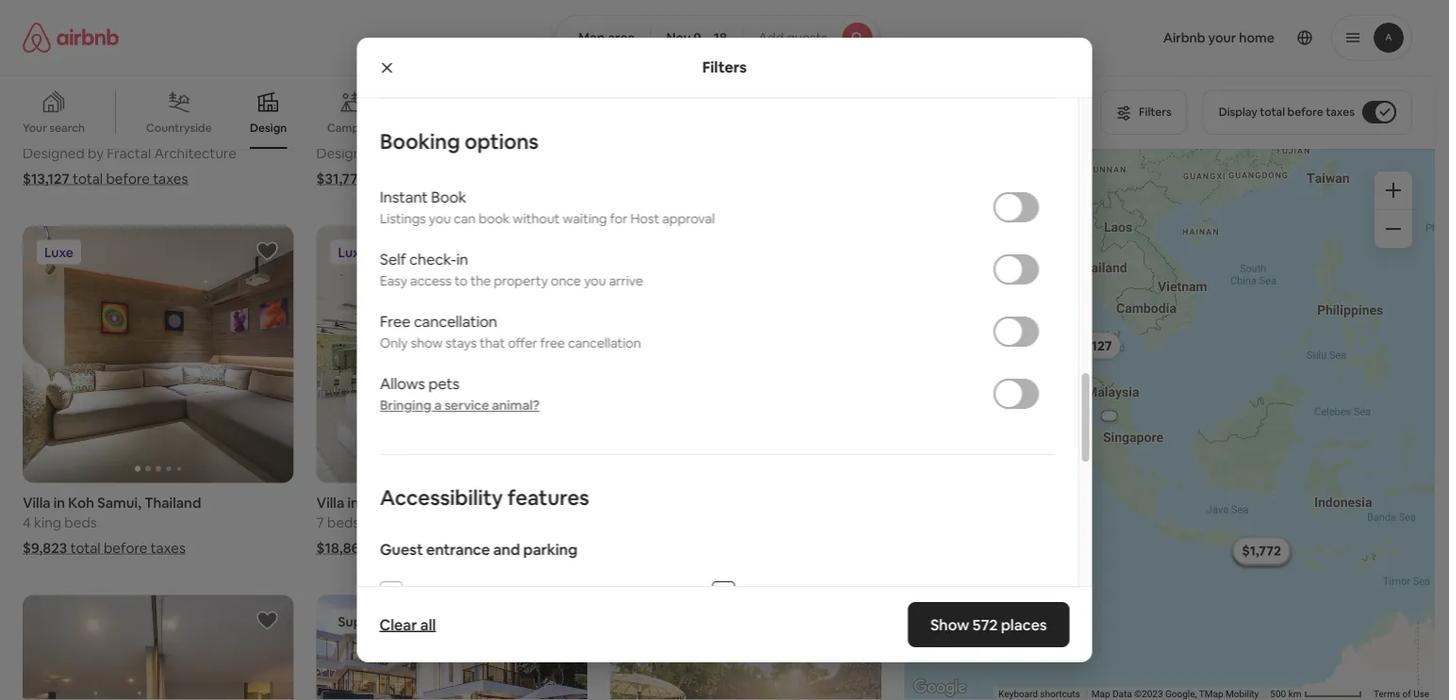 Task type: describe. For each thing, give the bounding box(es) containing it.
4
[[23, 514, 31, 532]]

can
[[453, 210, 475, 227]]

service
[[444, 397, 489, 414]]

host
[[630, 210, 659, 227]]

500
[[1270, 689, 1286, 700]]

king for 8
[[328, 124, 355, 143]]

by inside villa in koh samui, thailand 8 king beds designed by gary fell, gfab architects $31,779 total before taxes
[[382, 144, 398, 162]]

you inside self check-in easy access to the property once you arrive
[[584, 273, 606, 290]]

accessibility
[[380, 484, 503, 511]]

ko
[[68, 104, 86, 123]]

display
[[1219, 105, 1258, 119]]

property
[[493, 273, 548, 290]]

features
[[507, 484, 589, 511]]

fell,
[[435, 144, 460, 162]]

once
[[550, 273, 581, 290]]

group containing your search
[[0, 75, 1089, 149]]

taxes inside "button"
[[1326, 105, 1355, 119]]

$1,369 button
[[1233, 538, 1290, 565]]

gfab
[[463, 144, 499, 162]]

tmap
[[1199, 689, 1223, 700]]

villa for 4
[[23, 494, 51, 512]]

total inside villa in koh samui, thailand 8 king beds designed by gary fell, gfab architects $31,779 total before taxes
[[369, 169, 399, 188]]

area
[[608, 29, 635, 46]]

show
[[931, 615, 970, 635]]

the
[[470, 273, 491, 290]]

beds inside villa in koh samui, thailand 8 king beds designed by gary fell, gfab architects $31,779 total before taxes
[[358, 124, 391, 143]]

map area
[[578, 29, 635, 46]]

add
[[758, 29, 784, 46]]

king for 4
[[34, 514, 61, 532]]

camping
[[327, 121, 376, 135]]

total inside villa in koh samui, thailand 4 king beds $9,823 total before taxes
[[70, 539, 101, 558]]

taxes inside villa in koh samui, thailand 8 king beds designed by gary fell, gfab architects $31,779 total before taxes
[[449, 169, 485, 188]]

$31,779
[[316, 169, 366, 188]]

10
[[23, 124, 37, 143]]

18
[[714, 29, 727, 46]]

samui, for by
[[391, 104, 435, 123]]

$1,772 button
[[1234, 538, 1290, 565]]

inches
[[958, 583, 1003, 603]]

$3,193 button
[[1234, 540, 1291, 567]]

thailand for architecture
[[136, 104, 193, 123]]

display total before taxes
[[1219, 105, 1355, 119]]

$1,772
[[1242, 543, 1281, 560]]

your search
[[23, 121, 85, 135]]

fractal
[[107, 144, 151, 162]]

architecture
[[154, 144, 236, 162]]

data
[[1113, 689, 1132, 700]]

map for map area
[[578, 29, 605, 46]]

clear
[[380, 615, 417, 635]]

step-free guest entrance
[[417, 583, 592, 603]]

5.0 (5)
[[253, 104, 294, 123]]

500 km button
[[1265, 687, 1368, 701]]

search
[[49, 121, 85, 135]]

by inside villa in ko samui, thailand 10 beds designed by fractal architecture $13,127 total before taxes
[[88, 144, 104, 162]]

wider
[[861, 583, 900, 603]]

5.0 out of 5 average rating,  5 reviews image
[[238, 104, 294, 123]]

total inside "button"
[[1260, 105, 1285, 119]]

map for map data ©2023 google, tmap mobility
[[1092, 689, 1110, 700]]

use
[[1413, 689, 1429, 700]]

$2,272 button
[[1233, 539, 1291, 565]]

options
[[464, 128, 538, 155]]

$3,184 button
[[1233, 538, 1290, 565]]

1 horizontal spatial entrance
[[530, 583, 592, 603]]

32
[[938, 583, 955, 603]]

for
[[610, 210, 627, 227]]

$911
[[1249, 541, 1277, 558]]

before inside villa in koh samui, thailand 7 beds $18,867 total before taxes
[[404, 539, 448, 558]]

beds inside villa in ko samui, thailand 10 beds designed by fractal architecture $13,127 total before taxes
[[40, 124, 72, 143]]

add guests
[[758, 29, 828, 46]]

private
[[408, 121, 445, 135]]

group inside filters dialog
[[357, 0, 1078, 99]]

step-
[[417, 583, 455, 603]]

$9,823
[[23, 539, 67, 558]]

$1,779 button
[[1234, 538, 1290, 564]]

bringing
[[380, 397, 431, 414]]

$13,127 inside villa in ko samui, thailand 10 beds designed by fractal architecture $13,127 total before taxes
[[23, 169, 70, 188]]

8
[[316, 124, 325, 143]]

in inside villa in koh samui, thailand 7 beds $18,867 total before taxes
[[347, 494, 359, 512]]

$911 button
[[1241, 537, 1285, 563]]

guest for guest entrance and parking
[[380, 540, 423, 559]]

filters dialog
[[357, 0, 1092, 701]]

terms
[[1374, 689, 1400, 700]]

gary
[[401, 144, 432, 162]]

nov 9 – 18 button
[[650, 15, 743, 60]]

approval
[[662, 210, 715, 227]]

terms of use link
[[1374, 689, 1429, 700]]

$13,127 inside "button"
[[1068, 337, 1112, 354]]

villa in ko samui, thailand 10 beds designed by fractal architecture $13,127 total before taxes
[[23, 104, 236, 188]]

$1,875 button
[[1234, 538, 1290, 565]]

villa for 8
[[316, 104, 344, 123]]

zoom in image
[[1386, 183, 1401, 198]]

entrance for guest entrance wider than 32 inches
[[795, 583, 857, 603]]

entrance for guest entrance and parking
[[426, 540, 490, 559]]

clear all button
[[370, 606, 445, 644]]

bringing a service animal? button
[[380, 397, 539, 414]]

all
[[420, 615, 436, 635]]

designed inside villa in ko samui, thailand 10 beds designed by fractal architecture $13,127 total before taxes
[[23, 144, 85, 162]]

private rooms
[[408, 121, 481, 135]]

arrive
[[609, 273, 643, 290]]

book
[[431, 187, 466, 207]]

1 vertical spatial cancellation
[[568, 335, 641, 352]]

keyboard
[[998, 689, 1038, 700]]

in for taxes
[[54, 494, 65, 512]]

572
[[973, 615, 998, 635]]

km
[[1289, 689, 1302, 700]]

map data ©2023 google, tmap mobility
[[1092, 689, 1259, 700]]

booking options
[[380, 128, 538, 155]]



Task type: vqa. For each thing, say whether or not it's contained in the screenshot.
Booking
yes



Task type: locate. For each thing, give the bounding box(es) containing it.
to
[[454, 273, 467, 290]]

in inside villa in koh samui, thailand 8 king beds designed by gary fell, gfab architects $31,779 total before taxes
[[347, 104, 359, 123]]

before right display
[[1288, 105, 1323, 119]]

only
[[380, 335, 407, 352]]

before up step-
[[404, 539, 448, 558]]

1 horizontal spatial free
[[540, 335, 565, 352]]

villa up 4 on the left
[[23, 494, 51, 512]]

1 vertical spatial map
[[1092, 689, 1110, 700]]

rooms
[[447, 121, 481, 135]]

0 horizontal spatial cancellation
[[413, 312, 497, 331]]

in inside villa in ko samui, thailand 10 beds designed by fractal architecture $13,127 total before taxes
[[54, 104, 65, 123]]

instant book listings you can book without waiting for host approval
[[380, 187, 715, 227]]

thailand for taxes
[[438, 494, 495, 512]]

you
[[428, 210, 451, 227], [584, 273, 606, 290]]

koh inside villa in koh samui, thailand 4 king beds $9,823 total before taxes
[[68, 494, 94, 512]]

thailand inside villa in koh samui, thailand 4 king beds $9,823 total before taxes
[[144, 494, 201, 512]]

animal?
[[492, 397, 539, 414]]

google image
[[909, 676, 971, 701]]

1 vertical spatial guest
[[750, 583, 792, 603]]

you down book
[[428, 210, 451, 227]]

before inside "button"
[[1288, 105, 1323, 119]]

0 horizontal spatial guest
[[380, 540, 423, 559]]

0 vertical spatial you
[[428, 210, 451, 227]]

0 horizontal spatial free
[[455, 583, 484, 603]]

in for $13,127
[[54, 104, 65, 123]]

add guests button
[[742, 15, 880, 60]]

listings
[[380, 210, 426, 227]]

architects
[[503, 144, 570, 162]]

villa up 10
[[23, 104, 51, 123]]

1 horizontal spatial king
[[328, 124, 355, 143]]

in up $31,779
[[347, 104, 359, 123]]

$13,127 button
[[1059, 333, 1121, 359]]

1 vertical spatial you
[[584, 273, 606, 290]]

0 vertical spatial $13,127
[[23, 169, 70, 188]]

by left fractal
[[88, 144, 104, 162]]

$3,184
[[1242, 543, 1282, 560]]

in inside self check-in easy access to the property once you arrive
[[456, 250, 468, 269]]

show 572 places
[[931, 615, 1047, 635]]

by
[[88, 144, 104, 162], [382, 144, 398, 162]]

stays
[[445, 335, 476, 352]]

taxes inside villa in koh samui, thailand 4 king beds $9,823 total before taxes
[[151, 539, 186, 558]]

thailand for gary
[[438, 104, 495, 123]]

cancellation down arrive
[[568, 335, 641, 352]]

1 horizontal spatial you
[[584, 273, 606, 290]]

2 designed from the left
[[316, 144, 378, 162]]

0 vertical spatial king
[[328, 124, 355, 143]]

before down gary
[[403, 169, 446, 188]]

0 vertical spatial map
[[578, 29, 605, 46]]

thailand for before
[[144, 494, 201, 512]]

before right $9,823
[[104, 539, 147, 558]]

0 vertical spatial free
[[540, 335, 565, 352]]

2 horizontal spatial entrance
[[795, 583, 857, 603]]

guests
[[787, 29, 828, 46]]

entrance left wider
[[795, 583, 857, 603]]

beds inside villa in koh samui, thailand 4 king beds $9,823 total before taxes
[[64, 514, 97, 532]]

king right 8
[[328, 124, 355, 143]]

shortcuts
[[1040, 689, 1080, 700]]

beds inside villa in koh samui, thailand 7 beds $18,867 total before taxes
[[327, 514, 360, 532]]

0 horizontal spatial $13,127
[[23, 169, 70, 188]]

and
[[493, 540, 520, 559]]

villa for 7
[[316, 494, 344, 512]]

that
[[479, 335, 505, 352]]

in for fell,
[[347, 104, 359, 123]]

1 horizontal spatial guest
[[750, 583, 792, 603]]

beds left private at left
[[358, 124, 391, 143]]

$1,779
[[1242, 543, 1282, 560]]

guest for guest entrance wider than 32 inches
[[750, 583, 792, 603]]

in left ko at the top of the page
[[54, 104, 65, 123]]

king right 4 on the left
[[34, 514, 61, 532]]

in up $9,823
[[54, 494, 65, 512]]

1 vertical spatial king
[[34, 514, 61, 532]]

check-
[[409, 250, 456, 269]]

free left guest
[[455, 583, 484, 603]]

None search field
[[555, 15, 880, 60]]

of
[[1402, 689, 1411, 700]]

0 horizontal spatial designed
[[23, 144, 85, 162]]

profile element
[[903, 0, 1412, 75]]

7
[[316, 514, 324, 532]]

before inside villa in koh samui, thailand 4 king beds $9,823 total before taxes
[[104, 539, 147, 558]]

taxes inside villa in koh samui, thailand 7 beds $18,867 total before taxes
[[451, 539, 486, 558]]

samui, inside villa in koh samui, thailand 8 king beds designed by gary fell, gfab architects $31,779 total before taxes
[[391, 104, 435, 123]]

beds right 7
[[327, 514, 360, 532]]

guest
[[380, 540, 423, 559], [750, 583, 792, 603]]

1 by from the left
[[88, 144, 104, 162]]

5.0
[[253, 104, 273, 123]]

than
[[903, 583, 934, 603]]

without
[[512, 210, 559, 227]]

keyboard shortcuts button
[[998, 688, 1080, 701]]

map inside map area button
[[578, 29, 605, 46]]

accessibility features
[[380, 484, 589, 511]]

king inside villa in koh samui, thailand 4 king beds $9,823 total before taxes
[[34, 514, 61, 532]]

filters
[[702, 58, 747, 77]]

villa in koh samui, thailand 8 king beds designed by gary fell, gfab architects $31,779 total before taxes
[[316, 104, 570, 188]]

9
[[694, 29, 702, 46]]

$3,193
[[1243, 545, 1282, 562]]

1 horizontal spatial $13,127
[[1068, 337, 1112, 354]]

places
[[1001, 615, 1047, 635]]

by left gary
[[382, 144, 398, 162]]

cancellation
[[413, 312, 497, 331], [568, 335, 641, 352]]

add to wishlist: villa in kuta utara, indonesia image
[[256, 610, 279, 632]]

samui, for total
[[97, 494, 141, 512]]

0 vertical spatial guest
[[380, 540, 423, 559]]

1 horizontal spatial designed
[[316, 144, 378, 162]]

offer
[[507, 335, 537, 352]]

samui, inside villa in ko samui, thailand 10 beds designed by fractal architecture $13,127 total before taxes
[[89, 104, 133, 123]]

guest entrance wider than 32 inches
[[750, 583, 1003, 603]]

1 horizontal spatial cancellation
[[568, 335, 641, 352]]

guest entrance and parking
[[380, 540, 577, 559]]

countryside
[[146, 121, 212, 135]]

keyboard shortcuts
[[998, 689, 1080, 700]]

villa inside villa in koh samui, thailand 7 beds $18,867 total before taxes
[[316, 494, 344, 512]]

easy
[[380, 273, 407, 290]]

none search field containing map area
[[555, 15, 880, 60]]

before inside villa in ko samui, thailand 10 beds designed by fractal architecture $13,127 total before taxes
[[106, 169, 150, 188]]

villa for 10
[[23, 104, 51, 123]]

total right $18,867
[[370, 539, 401, 558]]

total right display
[[1260, 105, 1285, 119]]

villa in koh samui, thailand 4 king beds $9,823 total before taxes
[[23, 494, 201, 558]]

thailand
[[136, 104, 193, 123], [438, 104, 495, 123], [144, 494, 201, 512], [438, 494, 495, 512]]

koh for total
[[362, 494, 388, 512]]

samui, for before
[[391, 494, 435, 512]]

1 designed from the left
[[23, 144, 85, 162]]

total down search
[[73, 169, 103, 188]]

designed down your search
[[23, 144, 85, 162]]

entrance up step-
[[426, 540, 490, 559]]

in inside villa in koh samui, thailand 4 king beds $9,823 total before taxes
[[54, 494, 65, 512]]

entrance
[[426, 540, 490, 559], [530, 583, 592, 603], [795, 583, 857, 603]]

koh
[[362, 104, 388, 123], [68, 494, 94, 512], [362, 494, 388, 512]]

self check-in easy access to the property once you arrive
[[380, 250, 643, 290]]

total right $9,823
[[70, 539, 101, 558]]

2 by from the left
[[382, 144, 398, 162]]

self
[[380, 250, 406, 269]]

google,
[[1165, 689, 1197, 700]]

1 horizontal spatial by
[[382, 144, 398, 162]]

villa inside villa in ko samui, thailand 10 beds designed by fractal architecture $13,127 total before taxes
[[23, 104, 51, 123]]

koh for designed
[[362, 104, 388, 123]]

1 horizontal spatial map
[[1092, 689, 1110, 700]]

clear all
[[380, 615, 436, 635]]

villa up 8
[[316, 104, 344, 123]]

nov
[[666, 29, 691, 46]]

samui, inside villa in koh samui, thailand 4 king beds $9,823 total before taxes
[[97, 494, 141, 512]]

beds
[[40, 124, 72, 143], [358, 124, 391, 143], [64, 514, 97, 532], [327, 514, 360, 532]]

designed
[[23, 144, 85, 162], [316, 144, 378, 162]]

$2,272
[[1241, 543, 1283, 560]]

villa inside villa in koh samui, thailand 8 king beds designed by gary fell, gfab architects $31,779 total before taxes
[[316, 104, 344, 123]]

cancellation up stays
[[413, 312, 497, 331]]

parking
[[523, 540, 577, 559]]

koh inside villa in koh samui, thailand 7 beds $18,867 total before taxes
[[362, 494, 388, 512]]

taxes inside villa in ko samui, thailand 10 beds designed by fractal architecture $13,127 total before taxes
[[153, 169, 188, 188]]

total right $31,779
[[369, 169, 399, 188]]

display total before taxes button
[[1203, 90, 1412, 135]]

©2023
[[1134, 689, 1163, 700]]

in
[[54, 104, 65, 123], [347, 104, 359, 123], [456, 250, 468, 269], [54, 494, 65, 512], [347, 494, 359, 512]]

0 horizontal spatial map
[[578, 29, 605, 46]]

you inside 'instant book listings you can book without waiting for host approval'
[[428, 210, 451, 227]]

villa in koh samui, thailand 7 beds $18,867 total before taxes
[[316, 494, 495, 558]]

group
[[357, 0, 1078, 99], [0, 75, 1089, 149], [23, 226, 294, 483], [316, 226, 588, 483], [610, 226, 881, 483], [23, 595, 294, 701], [316, 595, 588, 701], [610, 595, 881, 701]]

your
[[23, 121, 47, 135]]

free
[[380, 312, 410, 331]]

0 horizontal spatial entrance
[[426, 540, 490, 559]]

in up $18,867
[[347, 494, 359, 512]]

designed inside villa in koh samui, thailand 8 king beds designed by gary fell, gfab architects $31,779 total before taxes
[[316, 144, 378, 162]]

1 vertical spatial $13,127
[[1068, 337, 1112, 354]]

0 vertical spatial cancellation
[[413, 312, 497, 331]]

terms of use
[[1374, 689, 1429, 700]]

google map
showing 23 stays. region
[[904, 149, 1435, 701]]

map left the area
[[578, 29, 605, 46]]

thailand inside villa in ko samui, thailand 10 beds designed by fractal architecture $13,127 total before taxes
[[136, 104, 193, 123]]

koh inside villa in koh samui, thailand 8 king beds designed by gary fell, gfab architects $31,779 total before taxes
[[362, 104, 388, 123]]

villa inside villa in koh samui, thailand 4 king beds $9,823 total before taxes
[[23, 494, 51, 512]]

add to wishlist: villa in koh samui, thailand image
[[256, 240, 279, 262]]

entrance down "parking"
[[530, 583, 592, 603]]

beds right 10
[[40, 124, 72, 143]]

beds up $9,823
[[64, 514, 97, 532]]

before down fractal
[[106, 169, 150, 188]]

1 vertical spatial free
[[455, 583, 484, 603]]

free
[[540, 335, 565, 352], [455, 583, 484, 603]]

total inside villa in ko samui, thailand 10 beds designed by fractal architecture $13,127 total before taxes
[[73, 169, 103, 188]]

total
[[1260, 105, 1285, 119], [73, 169, 103, 188], [369, 169, 399, 188], [70, 539, 101, 558], [370, 539, 401, 558]]

thailand inside villa in koh samui, thailand 7 beds $18,867 total before taxes
[[438, 494, 495, 512]]

in up to
[[456, 250, 468, 269]]

treehouses
[[1027, 121, 1089, 135]]

0 horizontal spatial king
[[34, 514, 61, 532]]

0 horizontal spatial by
[[88, 144, 104, 162]]

map left data
[[1092, 689, 1110, 700]]

designed down camping
[[316, 144, 378, 162]]

samui, for fractal
[[89, 104, 133, 123]]

free inside 'free cancellation only show stays that offer free cancellation'
[[540, 335, 565, 352]]

samui, inside villa in koh samui, thailand 7 beds $18,867 total before taxes
[[391, 494, 435, 512]]

king
[[328, 124, 355, 143], [34, 514, 61, 532]]

king inside villa in koh samui, thailand 8 king beds designed by gary fell, gfab architects $31,779 total before taxes
[[328, 124, 355, 143]]

show
[[410, 335, 442, 352]]

before inside villa in koh samui, thailand 8 king beds designed by gary fell, gfab architects $31,779 total before taxes
[[403, 169, 446, 188]]

0 horizontal spatial you
[[428, 210, 451, 227]]

thailand inside villa in koh samui, thailand 8 king beds designed by gary fell, gfab architects $31,779 total before taxes
[[438, 104, 495, 123]]

you right once
[[584, 273, 606, 290]]

total inside villa in koh samui, thailand 7 beds $18,867 total before taxes
[[370, 539, 401, 558]]

allows
[[380, 374, 425, 393]]

free right offer
[[540, 335, 565, 352]]

koh for $9,823
[[68, 494, 94, 512]]

villa
[[23, 104, 51, 123], [316, 104, 344, 123], [23, 494, 51, 512], [316, 494, 344, 512]]

villa up 7
[[316, 494, 344, 512]]

zoom out image
[[1386, 222, 1401, 237]]



